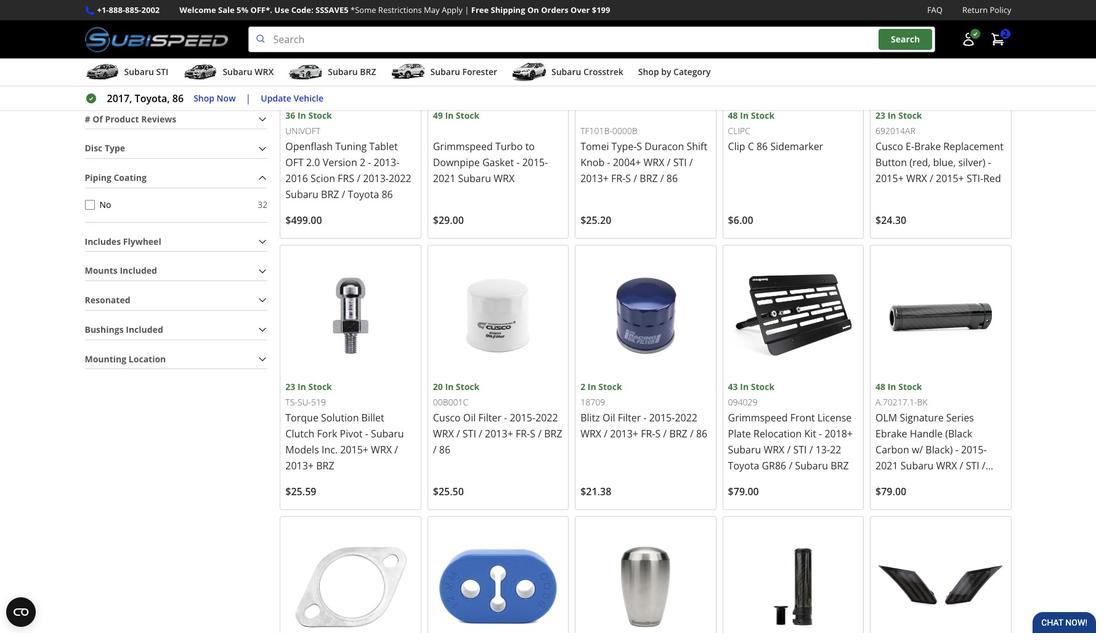 Task type: vqa. For each thing, say whether or not it's contained in the screenshot.
second the Exterior from right
no



Task type: describe. For each thing, give the bounding box(es) containing it.
sidemarker
[[770, 140, 823, 153]]

$79.00 for olm signature series ebrake handle (black carbon w/ black) - 2015- 2021 subaru wrx / sti / 2013-2021 scion fr-s / subaru brz / toyota 86 / 2014-2018 forester / 2013- 2017 crosstrek
[[876, 486, 906, 499]]

now
[[217, 92, 236, 104]]

fr- inside 20 in stock 00b001c cusco oil filter - 2015-2022 wrx / sti / 2013+ fr-s / brz / 86
[[516, 428, 530, 441]]

/ inside 23 in stock 692014ar cusco e-brake replacement button (red, blue, silver) - 2015+ wrx / 2015+ sti-red
[[930, 172, 933, 185]]

wrx inside grimmspeed turbo to downpipe gasket - 2015- 2021 subaru wrx
[[494, 172, 515, 185]]

brz inside 20 in stock 00b001c cusco oil filter - 2015-2022 wrx / sti / 2013+ fr-s / brz / 86
[[544, 428, 562, 441]]

piping
[[85, 172, 111, 184]]

included for mounts included
[[120, 265, 157, 277]]

fr- inside tomei type-s duracon shift knob - 2004+ wrx / sti / 2013+ fr-s / brz / 86
[[611, 172, 626, 185]]

solution
[[321, 412, 359, 425]]

tablet
[[369, 140, 398, 153]]

subaru inside the 23 in stock ts-su-519 torque solution billet clutch fork pivot - subaru models inc. 2015+ wrx / 2013+ brz
[[371, 428, 404, 441]]

wrx inside 20 in stock 00b001c cusco oil filter - 2015-2022 wrx / sti / 2013+ fr-s / brz / 86
[[433, 428, 454, 441]]

2015- inside grimmspeed turbo to downpipe gasket - 2015- 2021 subaru wrx
[[522, 156, 548, 169]]

open widget image
[[6, 598, 36, 628]]

- inside 43 in stock 094029 grimmspeed front license plate relocation kit - 2018+ subaru wrx / sti / 13-22 toyota gr86 / subaru brz
[[819, 428, 822, 441]]

brake
[[914, 140, 941, 153]]

shop for shop now
[[194, 92, 214, 104]]

23 for cusco
[[876, 110, 885, 121]]

gr86
[[762, 460, 786, 473]]

by
[[661, 66, 671, 78]]

olm signature series ebrake handle (black carbon w/ black) - 2015-2021 subaru wrx / sti / 2013-2021 scion fr-s / subaru brz / toyota 86 / 2014-2018 forester / 2013-2017 crosstrek image
[[876, 251, 1006, 381]]

shop by category button
[[638, 61, 711, 86]]

2002
[[141, 4, 160, 15]]

$79.00 for grimmspeed front license plate relocation kit - 2018+ subaru wrx / sti / 13-22 toyota gr86 / subaru brz
[[728, 486, 759, 499]]

2 inside 36 in stock univoft openflash tuning tablet oft 2.0 version 2 - 2013- 2016 scion frs / 2013-2022 subaru brz / toyota 86
[[360, 156, 365, 169]]

return policy
[[962, 4, 1011, 15]]

mounting location button
[[85, 350, 268, 369]]

stock for torque solution billet clutch fork pivot - subaru models inc. 2015+ wrx / 2013+ brz
[[308, 382, 332, 393]]

$25.59
[[285, 486, 316, 499]]

grimmspeed aftermarket oe style axle back gasket - universal image
[[285, 523, 416, 634]]

sti inside the 48 in stock a.70217.1-bk olm signature series ebrake handle (black carbon w/ black) - 2015- 2021 subaru wrx / sti / 2013-2021 scion fr-s / subaru brz / toyota 86 / 2014-2018 forester / 2013- 2017 crosstrek
[[966, 460, 979, 473]]

2018+
[[825, 428, 853, 441]]

23 in stock ts-su-519 torque solution billet clutch fork pivot - subaru models inc. 2015+ wrx / 2013+ brz
[[285, 382, 404, 473]]

grimmspeed front license plate relocation kit - 2018+ subaru wrx / sti / 13-22 toyota gr86 / subaru brz image
[[728, 251, 858, 381]]

43
[[728, 382, 738, 393]]

stock right 49
[[456, 110, 479, 121]]

23 in stock 692014ar cusco e-brake replacement button (red, blue, silver) - 2015+ wrx / 2015+ sti-red
[[876, 110, 1004, 185]]

*some restrictions may apply | free shipping on orders over $199
[[351, 4, 610, 15]]

relocation
[[754, 428, 802, 441]]

2015+ for torque solution billet clutch fork pivot - subaru models inc. 2015+ wrx / 2013+ brz
[[340, 444, 368, 457]]

2017
[[876, 524, 898, 537]]

brz inside tomei type-s duracon shift knob - 2004+ wrx / sti / 2013+ fr-s / brz / 86
[[640, 172, 658, 185]]

sti inside 43 in stock 094029 grimmspeed front license plate relocation kit - 2018+ subaru wrx / sti / 13-22 toyota gr86 / subaru brz
[[793, 444, 807, 457]]

torque solution billet clutch fork pivot - subaru models inc. 2015+ wrx / 2013+ brz image
[[285, 251, 416, 381]]

disc
[[85, 142, 102, 154]]

olm
[[876, 412, 897, 425]]

front
[[790, 412, 815, 425]]

86 inside 48 in stock clipc clip c 86 sidemarker
[[757, 140, 768, 153]]

bushings included
[[85, 324, 163, 336]]

on
[[527, 4, 539, 15]]

grimmspeed inside 43 in stock 094029 grimmspeed front license plate relocation kit - 2018+ subaru wrx / sti / 13-22 toyota gr86 / subaru brz
[[728, 412, 788, 425]]

grimmspeed turbo to downpipe gasket - 2015- 2021 subaru wrx
[[433, 140, 548, 185]]

2015- inside 2 in stock 18709 blitz oil filter - 2015-2022 wrx / 2013+ fr-s / brz / 86
[[649, 412, 675, 425]]

22
[[830, 444, 841, 457]]

wrx inside 23 in stock 692014ar cusco e-brake replacement button (red, blue, silver) - 2015+ wrx / 2015+ sti-red
[[906, 172, 927, 185]]

subaru forester
[[430, 66, 497, 78]]

blitz oil filter - 2015-2022 wrx / 2013+ fr-s / brz / 86 image
[[580, 251, 711, 381]]

49 in stock
[[433, 110, 479, 121]]

2021 inside grimmspeed turbo to downpipe gasket - 2015- 2021 subaru wrx
[[433, 172, 456, 185]]

a subaru crosstrek thumbnail image image
[[512, 63, 547, 81]]

disc type
[[85, 142, 125, 154]]

a subaru sti thumbnail image image
[[85, 63, 119, 81]]

1 vertical spatial 2021
[[876, 460, 898, 473]]

$499.00
[[285, 214, 322, 227]]

type-
[[612, 140, 637, 153]]

/ inside the 23 in stock ts-su-519 torque solution billet clutch fork pivot - subaru models inc. 2015+ wrx / 2013+ brz
[[394, 444, 398, 457]]

apply
[[442, 4, 463, 15]]

36
[[285, 110, 295, 121]]

toyota inside the 48 in stock a.70217.1-bk olm signature series ebrake handle (black carbon w/ black) - 2015- 2021 subaru wrx / sti / 2013-2021 scion fr-s / subaru brz / toyota 86 / 2014-2018 forester / 2013- 2017 crosstrek
[[938, 492, 969, 505]]

toyota,
[[135, 92, 170, 105]]

update vehicle button
[[261, 92, 323, 106]]

48 in stock a.70217.1-bk olm signature series ebrake handle (black carbon w/ black) - 2015- 2021 subaru wrx / sti / 2013-2021 scion fr-s / subaru brz / toyota 86 / 2014-2018 forester / 2013- 2017 crosstrek
[[876, 382, 999, 537]]

toyota inside 36 in stock univoft openflash tuning tablet oft 2.0 version 2 - 2013- 2016 scion frs / 2013-2022 subaru brz / toyota 86
[[348, 188, 379, 201]]

bk
[[917, 397, 928, 409]]

$21.38
[[580, 486, 611, 499]]

86 inside 20 in stock 00b001c cusco oil filter - 2015-2022 wrx / sti / 2013+ fr-s / brz / 86
[[439, 444, 450, 457]]

brz inside 36 in stock univoft openflash tuning tablet oft 2.0 version 2 - 2013- 2016 scion frs / 2013-2022 subaru brz / toyota 86
[[321, 188, 339, 201]]

kit
[[804, 428, 816, 441]]

- inside the 23 in stock ts-su-519 torque solution billet clutch fork pivot - subaru models inc. 2015+ wrx / 2013+ brz
[[365, 428, 368, 441]]

black)
[[926, 444, 953, 457]]

orders
[[541, 4, 568, 15]]

0000b
[[612, 125, 637, 137]]

subaru inside 36 in stock univoft openflash tuning tablet oft 2.0 version 2 - 2013- 2016 scion frs / 2013-2022 subaru brz / toyota 86
[[285, 188, 318, 201]]

piping coating
[[85, 172, 147, 184]]

cusco for cusco oil filter - 2015-2022 wrx / sti / 2013+ fr-s / brz / 86
[[433, 412, 461, 425]]

49
[[433, 110, 443, 121]]

subaru crosstrek
[[551, 66, 623, 78]]

forester inside the 48 in stock a.70217.1-bk olm signature series ebrake handle (black carbon w/ black) - 2015- 2021 subaru wrx / sti / 2013-2021 scion fr-s / subaru brz / toyota 86 / 2014-2018 forester / 2013- 2017 crosstrek
[[926, 508, 965, 521]]

su-
[[297, 397, 311, 409]]

tomei type-s duracon shift knob - 2004+ wrx / sti / 2013+ fr-s / brz / 86 image
[[580, 0, 711, 109]]

43 in stock 094029 grimmspeed front license plate relocation kit - 2018+ subaru wrx / sti / 13-22 toyota gr86 / subaru brz
[[728, 382, 853, 473]]

subaru up the 2014-
[[876, 492, 909, 505]]

a subaru brz thumbnail image image
[[288, 63, 323, 81]]

86 inside 2 in stock 18709 blitz oil filter - 2015-2022 wrx / 2013+ fr-s / brz / 86
[[696, 428, 707, 441]]

cusco for cusco e-brake replacement button (red, blue, silver) - 2015+ wrx / 2015+ sti-red
[[876, 140, 903, 153]]

of
[[93, 113, 103, 125]]

includes flywheel
[[85, 236, 161, 247]]

in for cusco oil filter - 2015-2022 wrx / sti / 2013+ fr-s / brz / 86
[[445, 382, 454, 393]]

wrx inside dropdown button
[[255, 66, 274, 78]]

2013+ inside tomei type-s duracon shift knob - 2004+ wrx / sti / 2013+ fr-s / brz / 86
[[580, 172, 609, 185]]

subaru down the 13-
[[795, 460, 828, 473]]

- inside the 48 in stock a.70217.1-bk olm signature series ebrake handle (black carbon w/ black) - 2015- 2021 subaru wrx / sti / 2013-2021 scion fr-s / subaru brz / toyota 86 / 2014-2018 forester / 2013- 2017 crosstrek
[[955, 444, 959, 457]]

disc type button
[[85, 139, 268, 158]]

grimmspeed turbo to downpipe gasket - 2015-2021 subaru wrx image
[[433, 0, 563, 109]]

48 for clip c 86 sidemarker
[[728, 110, 738, 121]]

tomei type-s duracon shift knob - 2004+ wrx / sti / 2013+ fr-s / brz / 86
[[580, 140, 707, 185]]

1 horizontal spatial 2015+
[[876, 172, 904, 185]]

a subaru wrx thumbnail image image
[[183, 63, 218, 81]]

#
[[85, 113, 90, 125]]

sti inside 20 in stock 00b001c cusco oil filter - 2015-2022 wrx / sti / 2013+ fr-s / brz / 86
[[463, 428, 476, 441]]

888-
[[109, 4, 125, 15]]

# of product reviews
[[85, 113, 176, 125]]

in for cusco e-brake replacement button (red, blue, silver) - 2015+ wrx / 2015+ sti-red
[[888, 110, 896, 121]]

ts-
[[285, 397, 297, 409]]

scion inside the 48 in stock a.70217.1-bk olm signature series ebrake handle (black carbon w/ black) - 2015- 2021 subaru wrx / sti / 2013-2021 scion fr-s / subaru brz / toyota 86 / 2014-2018 forester / 2013- 2017 crosstrek
[[926, 476, 951, 489]]

in for olm signature series ebrake handle (black carbon w/ black) - 2015- 2021 subaru wrx / sti / 2013-2021 scion fr-s / subaru brz / toyota 86 / 2014-2018 forester / 2013- 2017 crosstrek
[[888, 382, 896, 393]]

wrx inside 2 in stock 18709 blitz oil filter - 2015-2022 wrx / 2013+ fr-s / brz / 86
[[580, 428, 601, 441]]

red
[[983, 172, 1001, 185]]

policy
[[990, 4, 1011, 15]]

includes flywheel button
[[85, 233, 268, 252]]

filter for fr-
[[618, 412, 641, 425]]

ebrake
[[876, 428, 907, 441]]

48 for olm signature series ebrake handle (black carbon w/ black) - 2015- 2021 subaru wrx / sti / 2013-2021 scion fr-s / subaru brz / toyota 86 / 2014-2018 forester / 2013- 2017 crosstrek
[[876, 382, 885, 393]]

2022 for blitz oil filter - 2015-2022 wrx / 2013+ fr-s / brz / 86
[[675, 412, 697, 425]]

wrx inside the 23 in stock ts-su-519 torque solution billet clutch fork pivot - subaru models inc. 2015+ wrx / 2013+ brz
[[371, 444, 392, 457]]

00b001c
[[433, 397, 468, 409]]

c
[[748, 140, 754, 153]]

crosstrek inside the 48 in stock a.70217.1-bk olm signature series ebrake handle (black carbon w/ black) - 2015- 2021 subaru wrx / sti / 2013-2021 scion fr-s / subaru brz / toyota 86 / 2014-2018 forester / 2013- 2017 crosstrek
[[901, 524, 944, 537]]

wrx inside tomei type-s duracon shift knob - 2004+ wrx / sti / 2013+ fr-s / brz / 86
[[644, 156, 664, 169]]

shop for shop by category
[[638, 66, 659, 78]]

shipping
[[491, 4, 525, 15]]

2 button
[[984, 27, 1011, 52]]

stock for grimmspeed front license plate relocation kit - 2018+ subaru wrx / sti / 13-22 toyota gr86 / subaru brz
[[751, 382, 775, 393]]

gasket
[[482, 156, 514, 169]]

grimmspeed stainless steel shift knob  - universal image
[[580, 523, 711, 634]]

subispeed logo image
[[85, 27, 228, 52]]

subaru down plate
[[728, 444, 761, 457]]

s inside the 48 in stock a.70217.1-bk olm signature series ebrake handle (black carbon w/ black) - 2015- 2021 subaru wrx / sti / 2013-2021 scion fr-s / subaru brz / toyota 86 / 2014-2018 forester / 2013- 2017 crosstrek
[[968, 476, 973, 489]]

- inside grimmspeed turbo to downpipe gasket - 2015- 2021 subaru wrx
[[517, 156, 520, 169]]

2 for 2 in stock 18709 blitz oil filter - 2015-2022 wrx / 2013+ fr-s / brz / 86
[[580, 382, 585, 393]]

2013+ inside 2 in stock 18709 blitz oil filter - 2015-2022 wrx / 2013+ fr-s / brz / 86
[[610, 428, 638, 441]]

(red,
[[910, 156, 931, 169]]

in for grimmspeed front license plate relocation kit - 2018+ subaru wrx / sti / 13-22 toyota gr86 / subaru brz
[[740, 382, 749, 393]]

- inside 23 in stock 692014ar cusco e-brake replacement button (red, blue, silver) - 2015+ wrx / 2015+ sti-red
[[988, 156, 991, 169]]

2013+ inside the 23 in stock ts-su-519 torque solution billet clutch fork pivot - subaru models inc. 2015+ wrx / 2013+ brz
[[285, 460, 314, 473]]

grimmspeed inside grimmspeed turbo to downpipe gasket - 2015- 2021 subaru wrx
[[433, 140, 493, 153]]

885-
[[125, 4, 141, 15]]

models
[[285, 444, 319, 457]]

subaru up 2017, toyota, 86 in the left of the page
[[124, 66, 154, 78]]

094029
[[728, 397, 758, 409]]

s inside 2 in stock 18709 blitz oil filter - 2015-2022 wrx / 2013+ fr-s / brz / 86
[[655, 428, 661, 441]]

subaru inside 'dropdown button'
[[551, 66, 581, 78]]

- inside 20 in stock 00b001c cusco oil filter - 2015-2022 wrx / sti / 2013+ fr-s / brz / 86
[[504, 412, 507, 425]]

subaru inside grimmspeed turbo to downpipe gasket - 2015- 2021 subaru wrx
[[458, 172, 491, 185]]

brz inside dropdown button
[[360, 66, 376, 78]]

- inside 2 in stock 18709 blitz oil filter - 2015-2022 wrx / 2013+ fr-s / brz / 86
[[643, 412, 647, 425]]

stock for cusco oil filter - 2015-2022 wrx / sti / 2013+ fr-s / brz / 86
[[456, 382, 479, 393]]

sti inside tomei type-s duracon shift knob - 2004+ wrx / sti / 2013+ fr-s / brz / 86
[[673, 156, 687, 169]]

stock for blitz oil filter - 2015-2022 wrx / 2013+ fr-s / brz / 86
[[598, 382, 622, 393]]

cobb urethane exhaust hangers - 2015+ wrx / 2015+ sti / 2013+ fr-s / brz image
[[433, 523, 563, 634]]

a subaru forester thumbnail image image
[[391, 63, 425, 81]]

5%
[[237, 4, 248, 15]]

2.0
[[306, 156, 320, 169]]

plate
[[728, 428, 751, 441]]

2015- inside 20 in stock 00b001c cusco oil filter - 2015-2022 wrx / sti / 2013+ fr-s / brz / 86
[[510, 412, 535, 425]]

type
[[105, 142, 125, 154]]



Task type: locate. For each thing, give the bounding box(es) containing it.
2022 for cusco oil filter - 2015-2022 wrx / sti / 2013+ fr-s / brz / 86
[[535, 412, 558, 425]]

in inside 23 in stock 692014ar cusco e-brake replacement button (red, blue, silver) - 2015+ wrx / 2015+ sti-red
[[888, 110, 896, 121]]

sale
[[218, 4, 235, 15]]

wrx
[[255, 66, 274, 78], [644, 156, 664, 169], [494, 172, 515, 185], [906, 172, 927, 185], [433, 428, 454, 441], [580, 428, 601, 441], [371, 444, 392, 457], [764, 444, 784, 457], [936, 460, 957, 473]]

forester left a subaru crosstrek thumbnail image on the left of page
[[462, 66, 497, 78]]

toyota left gr86
[[728, 460, 759, 473]]

mounts included button
[[85, 262, 268, 281]]

clip c 86 sidemarker image
[[728, 0, 858, 109]]

replacement
[[943, 140, 1004, 153]]

No button
[[85, 200, 95, 210]]

48 inside the 48 in stock a.70217.1-bk olm signature series ebrake handle (black carbon w/ black) - 2015- 2021 subaru wrx / sti / 2013-2021 scion fr-s / subaru brz / toyota 86 / 2014-2018 forester / 2013- 2017 crosstrek
[[876, 382, 885, 393]]

1 vertical spatial grimmspeed
[[728, 412, 788, 425]]

return policy link
[[962, 4, 1011, 17]]

1 horizontal spatial oil
[[603, 412, 615, 425]]

subaru inside dropdown button
[[328, 66, 358, 78]]

sti down 00b001c
[[463, 428, 476, 441]]

shop left now
[[194, 92, 214, 104]]

stock
[[308, 110, 332, 121], [456, 110, 479, 121], [751, 110, 775, 121], [898, 110, 922, 121], [308, 382, 332, 393], [456, 382, 479, 393], [598, 382, 622, 393], [751, 382, 775, 393], [898, 382, 922, 393]]

0 horizontal spatial cusco
[[433, 412, 461, 425]]

subaru down billet
[[371, 428, 404, 441]]

stock for olm signature series ebrake handle (black carbon w/ black) - 2015- 2021 subaru wrx / sti / 2013-2021 scion fr-s / subaru brz / toyota 86 / 2014-2018 forester / 2013- 2017 crosstrek
[[898, 382, 922, 393]]

univoft
[[285, 125, 320, 137]]

scion inside 36 in stock univoft openflash tuning tablet oft 2.0 version 2 - 2013- 2016 scion frs / 2013-2022 subaru brz / toyota 86
[[311, 172, 335, 185]]

off*.
[[250, 4, 272, 15]]

oil right blitz
[[603, 412, 615, 425]]

stock up 692014ar on the top right
[[898, 110, 922, 121]]

wrx down black) at the bottom right of the page
[[936, 460, 957, 473]]

piping coating button
[[85, 169, 268, 188]]

wrx down 00b001c
[[433, 428, 454, 441]]

2 horizontal spatial 2
[[1003, 28, 1008, 40]]

toyota inside 43 in stock 094029 grimmspeed front license plate relocation kit - 2018+ subaru wrx / sti / 13-22 toyota gr86 / subaru brz
[[728, 460, 759, 473]]

free
[[471, 4, 489, 15]]

shop now
[[194, 92, 236, 104]]

button
[[876, 156, 907, 169]]

wrx inside the 48 in stock a.70217.1-bk olm signature series ebrake handle (black carbon w/ black) - 2015- 2021 subaru wrx / sti / 2013-2021 scion fr-s / subaru brz / toyota 86 / 2014-2018 forester / 2013- 2017 crosstrek
[[936, 460, 957, 473]]

faq link
[[927, 4, 943, 17]]

mounting location
[[85, 353, 166, 365]]

oil inside 20 in stock 00b001c cusco oil filter - 2015-2022 wrx / sti / 2013+ fr-s / brz / 86
[[463, 412, 476, 425]]

stock for cusco e-brake replacement button (red, blue, silver) - 2015+ wrx / 2015+ sti-red
[[898, 110, 922, 121]]

bushings included button
[[85, 321, 268, 340]]

2022 inside 36 in stock univoft openflash tuning tablet oft 2.0 version 2 - 2013- 2016 scion frs / 2013-2022 subaru brz / toyota 86
[[389, 172, 411, 185]]

subaru up now
[[223, 66, 252, 78]]

23
[[876, 110, 885, 121], [285, 382, 295, 393]]

subaru down 2016
[[285, 188, 318, 201]]

in up 18709
[[588, 382, 596, 393]]

48 up clipc at the right top
[[728, 110, 738, 121]]

wrx down billet
[[371, 444, 392, 457]]

mounts
[[85, 265, 118, 277]]

subaru right a subaru forester thumbnail image at top
[[430, 66, 460, 78]]

2 vertical spatial 2021
[[901, 476, 924, 489]]

stock up 18709
[[598, 382, 622, 393]]

over
[[571, 4, 590, 15]]

86 inside tomei type-s duracon shift knob - 2004+ wrx / sti / 2013+ fr-s / brz / 86
[[667, 172, 678, 185]]

23 up 'ts-'
[[285, 382, 295, 393]]

resonated button
[[85, 291, 268, 310]]

subaru down downpipe
[[458, 172, 491, 185]]

forester inside dropdown button
[[462, 66, 497, 78]]

brz inside the 23 in stock ts-su-519 torque solution billet clutch fork pivot - subaru models inc. 2015+ wrx / 2013+ brz
[[316, 460, 334, 473]]

shop by category
[[638, 66, 711, 78]]

in inside 2 in stock 18709 blitz oil filter - 2015-2022 wrx / 2013+ fr-s / brz / 86
[[588, 382, 596, 393]]

sssave5
[[315, 4, 349, 15]]

48
[[728, 110, 738, 121], [876, 382, 885, 393]]

mounting
[[85, 353, 126, 365]]

stock down vehicle
[[308, 110, 332, 121]]

button image
[[961, 32, 976, 47]]

faq
[[927, 4, 943, 15]]

subaru right the a subaru brz thumbnail image
[[328, 66, 358, 78]]

frs
[[338, 172, 354, 185]]

stock inside 20 in stock 00b001c cusco oil filter - 2015-2022 wrx / sti / 2013+ fr-s / brz / 86
[[456, 382, 479, 393]]

fr- inside the 48 in stock a.70217.1-bk olm signature series ebrake handle (black carbon w/ black) - 2015- 2021 subaru wrx / sti / 2013-2021 scion fr-s / subaru brz / toyota 86 / 2014-2018 forester / 2013- 2017 crosstrek
[[954, 476, 968, 489]]

1 horizontal spatial 48
[[876, 382, 885, 393]]

0 horizontal spatial 2022
[[389, 172, 411, 185]]

subaru forester button
[[391, 61, 497, 86]]

oil inside 2 in stock 18709 blitz oil filter - 2015-2022 wrx / 2013+ fr-s / brz / 86
[[603, 412, 615, 425]]

subaru right a subaru crosstrek thumbnail image on the left of page
[[551, 66, 581, 78]]

in for openflash tuning tablet oft 2.0 version 2 - 2013- 2016 scion frs / 2013-2022 subaru brz / toyota 86
[[298, 110, 306, 121]]

1 horizontal spatial $79.00
[[876, 486, 906, 499]]

23 up 692014ar on the top right
[[876, 110, 885, 121]]

fr-
[[611, 172, 626, 185], [516, 428, 530, 441], [641, 428, 655, 441], [954, 476, 968, 489]]

0 horizontal spatial scion
[[311, 172, 335, 185]]

2013-
[[374, 156, 399, 169], [363, 172, 389, 185], [876, 476, 901, 489], [973, 508, 999, 521]]

2015+ for cusco e-brake replacement button (red, blue, silver) - 2015+ wrx / 2015+ sti-red
[[936, 172, 964, 185]]

series
[[946, 412, 974, 425]]

0 horizontal spatial oil
[[463, 412, 476, 425]]

wrx down (red,
[[906, 172, 927, 185]]

0 vertical spatial 2021
[[433, 172, 456, 185]]

0 horizontal spatial filter
[[478, 412, 501, 425]]

cusco inside 23 in stock 692014ar cusco e-brake replacement button (red, blue, silver) - 2015+ wrx / 2015+ sti-red
[[876, 140, 903, 153]]

2015+ down pivot at the left bottom
[[340, 444, 368, 457]]

subaru
[[124, 66, 154, 78], [223, 66, 252, 78], [328, 66, 358, 78], [430, 66, 460, 78], [551, 66, 581, 78], [458, 172, 491, 185], [285, 188, 318, 201], [371, 428, 404, 441], [728, 444, 761, 457], [795, 460, 828, 473], [901, 460, 934, 473], [876, 492, 909, 505]]

1 horizontal spatial shop
[[638, 66, 659, 78]]

clipc
[[728, 125, 750, 137]]

2 horizontal spatial 2015+
[[936, 172, 964, 185]]

openflash
[[285, 140, 333, 153]]

1 vertical spatial toyota
[[728, 460, 759, 473]]

turbo
[[495, 140, 523, 153]]

cusco up button
[[876, 140, 903, 153]]

20 in stock 00b001c cusco oil filter - 2015-2022 wrx / sti / 2013+ fr-s / brz / 86
[[433, 382, 562, 457]]

23 inside 23 in stock 692014ar cusco e-brake replacement button (red, blue, silver) - 2015+ wrx / 2015+ sti-red
[[876, 110, 885, 121]]

1 vertical spatial 48
[[876, 382, 885, 393]]

sti up toyota, in the left top of the page
[[156, 66, 168, 78]]

filter inside 20 in stock 00b001c cusco oil filter - 2015-2022 wrx / sti / 2013+ fr-s / brz / 86
[[478, 412, 501, 425]]

1 vertical spatial included
[[126, 324, 163, 336]]

0 vertical spatial |
[[465, 4, 469, 15]]

1 vertical spatial scion
[[926, 476, 951, 489]]

stock inside 2 in stock 18709 blitz oil filter - 2015-2022 wrx / 2013+ fr-s / brz / 86
[[598, 382, 622, 393]]

2015+ inside the 23 in stock ts-su-519 torque solution billet clutch fork pivot - subaru models inc. 2015+ wrx / 2013+ brz
[[340, 444, 368, 457]]

stock inside the 48 in stock a.70217.1-bk olm signature series ebrake handle (black carbon w/ black) - 2015- 2021 subaru wrx / sti / 2013-2021 scion fr-s / subaru brz / toyota 86 / 2014-2018 forester / 2013- 2017 crosstrek
[[898, 382, 922, 393]]

in inside the 48 in stock a.70217.1-bk olm signature series ebrake handle (black carbon w/ black) - 2015- 2021 subaru wrx / sti / 2013-2021 scion fr-s / subaru brz / toyota 86 / 2014-2018 forester / 2013- 2017 crosstrek
[[888, 382, 896, 393]]

wrx up update
[[255, 66, 274, 78]]

1 horizontal spatial crosstrek
[[901, 524, 944, 537]]

86 inside 36 in stock univoft openflash tuning tablet oft 2.0 version 2 - 2013- 2016 scion frs / 2013-2022 subaru brz / toyota 86
[[382, 188, 393, 201]]

2 oil from the left
[[603, 412, 615, 425]]

| right now
[[246, 92, 251, 105]]

2 inside "button"
[[1003, 28, 1008, 40]]

2021 up 2018 on the right bottom of page
[[901, 476, 924, 489]]

subaru brz
[[328, 66, 376, 78]]

2 horizontal spatial toyota
[[938, 492, 969, 505]]

flywheel
[[123, 236, 161, 247]]

wrx up gr86
[[764, 444, 784, 457]]

brz inside 43 in stock 094029 grimmspeed front license plate relocation kit - 2018+ subaru wrx / sti / 13-22 toyota gr86 / subaru brz
[[831, 460, 849, 473]]

2015+ down blue,
[[936, 172, 964, 185]]

1 filter from the left
[[478, 412, 501, 425]]

1 vertical spatial forester
[[926, 508, 965, 521]]

knob
[[580, 156, 605, 169]]

wrx down blitz
[[580, 428, 601, 441]]

scion down black) at the bottom right of the page
[[926, 476, 951, 489]]

included up location
[[126, 324, 163, 336]]

cusco e-brake replacement button (red, blue, silver) - 2015+ wrx / 2015+ sti-red image
[[876, 0, 1006, 109]]

may
[[424, 4, 440, 15]]

license
[[817, 412, 852, 425]]

oil for sti
[[463, 412, 476, 425]]

2 for 2
[[1003, 28, 1008, 40]]

in inside 36 in stock univoft openflash tuning tablet oft 2.0 version 2 - 2013- 2016 scion frs / 2013-2022 subaru brz / toyota 86
[[298, 110, 306, 121]]

- inside 36 in stock univoft openflash tuning tablet oft 2.0 version 2 - 2013- 2016 scion frs / 2013-2022 subaru brz / toyota 86
[[368, 156, 371, 169]]

sti-
[[967, 172, 983, 185]]

cusco oil filter - 2015-2022 wrx / sti / 2013+ fr-s / brz / 86 image
[[433, 251, 563, 381]]

0 horizontal spatial 2021
[[433, 172, 456, 185]]

2 down "tuning"
[[360, 156, 365, 169]]

48 inside 48 in stock clipc clip c 86 sidemarker
[[728, 110, 738, 121]]

0 horizontal spatial shop
[[194, 92, 214, 104]]

to
[[525, 140, 535, 153]]

2022 inside 2 in stock 18709 blitz oil filter - 2015-2022 wrx / 2013+ fr-s / brz / 86
[[675, 412, 697, 425]]

s inside 20 in stock 00b001c cusco oil filter - 2015-2022 wrx / sti / 2013+ fr-s / brz / 86
[[530, 428, 535, 441]]

1 oil from the left
[[463, 412, 476, 425]]

2 in stock 18709 blitz oil filter - 2015-2022 wrx / 2013+ fr-s / brz / 86
[[580, 382, 707, 441]]

mounts included
[[85, 265, 157, 277]]

stock up bk
[[898, 382, 922, 393]]

2 down policy
[[1003, 28, 1008, 40]]

0 vertical spatial cusco
[[876, 140, 903, 153]]

included down flywheel
[[120, 265, 157, 277]]

coating
[[114, 172, 147, 184]]

1 horizontal spatial toyota
[[728, 460, 759, 473]]

grimmspeed down 094029
[[728, 412, 788, 425]]

0 horizontal spatial toyota
[[348, 188, 379, 201]]

grimmspeed up downpipe
[[433, 140, 493, 153]]

in up clipc at the right top
[[740, 110, 749, 121]]

subaru down the w/
[[901, 460, 934, 473]]

forester right 2018 on the right bottom of page
[[926, 508, 965, 521]]

wrx inside 43 in stock 094029 grimmspeed front license plate relocation kit - 2018+ subaru wrx / sti / 13-22 toyota gr86 / subaru brz
[[764, 444, 784, 457]]

in up 692014ar on the top right
[[888, 110, 896, 121]]

olm satin series carbon ebrake handle w/ black button - 2015-2021 subaru wrx / sti / 2013-2021 scion fr-s / subaru brz / toyota 86 / 2014-2018 forester / 2013-2017 crosstrek image
[[728, 523, 858, 634]]

1 vertical spatial 23
[[285, 382, 295, 393]]

stock up 519
[[308, 382, 332, 393]]

morimoto xb led sidemarker lights - 2013-2021 frs / brz / 86 image
[[876, 523, 1006, 634]]

stock for openflash tuning tablet oft 2.0 version 2 - 2013- 2016 scion frs / 2013-2022 subaru brz / toyota 86
[[308, 110, 332, 121]]

update
[[261, 92, 291, 104]]

2021 down downpipe
[[433, 172, 456, 185]]

update vehicle
[[261, 92, 323, 104]]

toyota down black) at the bottom right of the page
[[938, 492, 969, 505]]

shop inside dropdown button
[[638, 66, 659, 78]]

2017,
[[107, 92, 132, 105]]

stock inside 36 in stock univoft openflash tuning tablet oft 2.0 version 2 - 2013- 2016 scion frs / 2013-2022 subaru brz / toyota 86
[[308, 110, 332, 121]]

2 vertical spatial 2
[[580, 382, 585, 393]]

23 inside the 23 in stock ts-su-519 torque solution billet clutch fork pivot - subaru models inc. 2015+ wrx / 2013+ brz
[[285, 382, 295, 393]]

fork
[[317, 428, 337, 441]]

billet
[[361, 412, 384, 425]]

1 horizontal spatial scion
[[926, 476, 951, 489]]

0 vertical spatial crosstrek
[[583, 66, 623, 78]]

$79.00 up the 2014-
[[876, 486, 906, 499]]

in for torque solution billet clutch fork pivot - subaru models inc. 2015+ wrx / 2013+ brz
[[298, 382, 306, 393]]

1 horizontal spatial grimmspeed
[[728, 412, 788, 425]]

0 horizontal spatial crosstrek
[[583, 66, 623, 78]]

tf101b-
[[580, 125, 612, 137]]

in right 43
[[740, 382, 749, 393]]

clip
[[728, 140, 745, 153]]

+1-888-885-2002
[[97, 4, 160, 15]]

2 inside 2 in stock 18709 blitz oil filter - 2015-2022 wrx / 2013+ fr-s / brz / 86
[[580, 382, 585, 393]]

in for blitz oil filter - 2015-2022 wrx / 2013+ fr-s / brz / 86
[[588, 382, 596, 393]]

1 vertical spatial shop
[[194, 92, 214, 104]]

vehicle
[[294, 92, 323, 104]]

in inside 43 in stock 094029 grimmspeed front license plate relocation kit - 2018+ subaru wrx / sti / 13-22 toyota gr86 / subaru brz
[[740, 382, 749, 393]]

1 vertical spatial |
[[246, 92, 251, 105]]

1 $79.00 from the left
[[728, 486, 759, 499]]

2 up 18709
[[580, 382, 585, 393]]

519
[[311, 397, 326, 409]]

0 horizontal spatial |
[[246, 92, 251, 105]]

23 for su-
[[285, 382, 295, 393]]

stock up c at right top
[[751, 110, 775, 121]]

toyota
[[348, 188, 379, 201], [728, 460, 759, 473], [938, 492, 969, 505]]

in inside 20 in stock 00b001c cusco oil filter - 2015-2022 wrx / sti / 2013+ fr-s / brz / 86
[[445, 382, 454, 393]]

2021
[[433, 172, 456, 185], [876, 460, 898, 473], [901, 476, 924, 489]]

1 horizontal spatial cusco
[[876, 140, 903, 153]]

0 horizontal spatial $79.00
[[728, 486, 759, 499]]

1 vertical spatial cusco
[[433, 412, 461, 425]]

a.70217.1-
[[876, 397, 917, 409]]

stock up 094029
[[751, 382, 775, 393]]

in right 36
[[298, 110, 306, 121]]

sti down the duracon
[[673, 156, 687, 169]]

scion down 2.0
[[311, 172, 335, 185]]

search input field
[[248, 27, 935, 52]]

$79.00 down plate
[[728, 486, 759, 499]]

oil for 2013+
[[603, 412, 615, 425]]

2022 inside 20 in stock 00b001c cusco oil filter - 2015-2022 wrx / sti / 2013+ fr-s / brz / 86
[[535, 412, 558, 425]]

0 horizontal spatial grimmspeed
[[433, 140, 493, 153]]

0 vertical spatial toyota
[[348, 188, 379, 201]]

shift
[[687, 140, 707, 153]]

in right 49
[[445, 110, 454, 121]]

2021 down the carbon
[[876, 460, 898, 473]]

|
[[465, 4, 469, 15], [246, 92, 251, 105]]

filter for /
[[478, 412, 501, 425]]

stock inside the 23 in stock ts-su-519 torque solution billet clutch fork pivot - subaru models inc. 2015+ wrx / 2013+ brz
[[308, 382, 332, 393]]

stock inside 23 in stock 692014ar cusco e-brake replacement button (red, blue, silver) - 2015+ wrx / 2015+ sti-red
[[898, 110, 922, 121]]

0 horizontal spatial 23
[[285, 382, 295, 393]]

grimmspeed
[[433, 140, 493, 153], [728, 412, 788, 425]]

2 filter from the left
[[618, 412, 641, 425]]

in up a.70217.1-
[[888, 382, 896, 393]]

1 horizontal spatial filter
[[618, 412, 641, 425]]

2 horizontal spatial 2022
[[675, 412, 697, 425]]

stock up 00b001c
[[456, 382, 479, 393]]

stock inside 48 in stock clipc clip c 86 sidemarker
[[751, 110, 775, 121]]

0 vertical spatial shop
[[638, 66, 659, 78]]

$6.00
[[728, 214, 753, 227]]

86 inside the 48 in stock a.70217.1-bk olm signature series ebrake handle (black carbon w/ black) - 2015- 2021 subaru wrx / sti / 2013-2021 scion fr-s / subaru brz / toyota 86 / 2014-2018 forester / 2013- 2017 crosstrek
[[972, 492, 983, 505]]

stock for clip c 86 sidemarker
[[751, 110, 775, 121]]

brz inside the 48 in stock a.70217.1-bk olm signature series ebrake handle (black carbon w/ black) - 2015- 2021 subaru wrx / sti / 2013-2021 scion fr-s / subaru brz / toyota 86 / 2014-2018 forester / 2013- 2017 crosstrek
[[911, 492, 929, 505]]

1 horizontal spatial 2
[[580, 382, 585, 393]]

crosstrek down search input field
[[583, 66, 623, 78]]

1 horizontal spatial 23
[[876, 110, 885, 121]]

1 vertical spatial 2
[[360, 156, 365, 169]]

2015- inside the 48 in stock a.70217.1-bk olm signature series ebrake handle (black carbon w/ black) - 2015- 2021 subaru wrx / sti / 2013-2021 scion fr-s / subaru brz / toyota 86 / 2014-2018 forester / 2013- 2017 crosstrek
[[961, 444, 987, 457]]

oil down 00b001c
[[463, 412, 476, 425]]

sti down (black
[[966, 460, 979, 473]]

category
[[673, 66, 711, 78]]

0 horizontal spatial 2
[[360, 156, 365, 169]]

return
[[962, 4, 988, 15]]

bushings
[[85, 324, 124, 336]]

2 vertical spatial toyota
[[938, 492, 969, 505]]

toyota down frs
[[348, 188, 379, 201]]

stock inside 43 in stock 094029 grimmspeed front license plate relocation kit - 2018+ subaru wrx / sti / 13-22 toyota gr86 / subaru brz
[[751, 382, 775, 393]]

$199
[[592, 4, 610, 15]]

2013+ inside 20 in stock 00b001c cusco oil filter - 2015-2022 wrx / sti / 2013+ fr-s / brz / 86
[[485, 428, 513, 441]]

(black
[[945, 428, 972, 441]]

2018
[[901, 508, 924, 521]]

inc.
[[322, 444, 338, 457]]

1 horizontal spatial 2021
[[876, 460, 898, 473]]

0 vertical spatial 48
[[728, 110, 738, 121]]

in inside the 23 in stock ts-su-519 torque solution billet clutch fork pivot - subaru models inc. 2015+ wrx / 2013+ brz
[[298, 382, 306, 393]]

in right 20
[[445, 382, 454, 393]]

48 up a.70217.1-
[[876, 382, 885, 393]]

| left free
[[465, 4, 469, 15]]

brz inside 2 in stock 18709 blitz oil filter - 2015-2022 wrx / 2013+ fr-s / brz / 86
[[669, 428, 687, 441]]

silver)
[[958, 156, 985, 169]]

0 vertical spatial grimmspeed
[[433, 140, 493, 153]]

wrx down the duracon
[[644, 156, 664, 169]]

13-
[[816, 444, 830, 457]]

in for clip c 86 sidemarker
[[740, 110, 749, 121]]

1 vertical spatial crosstrek
[[901, 524, 944, 537]]

duracon
[[645, 140, 684, 153]]

fr- inside 2 in stock 18709 blitz oil filter - 2015-2022 wrx / 2013+ fr-s / brz / 86
[[641, 428, 655, 441]]

0 vertical spatial forester
[[462, 66, 497, 78]]

sti inside dropdown button
[[156, 66, 168, 78]]

openflash tuning tablet oft 2.0 version 2 - 2013-2016 scion frs / 2013-2022 subaru brz / toyota 86 image
[[285, 0, 416, 109]]

1 horizontal spatial |
[[465, 4, 469, 15]]

version
[[323, 156, 357, 169]]

crosstrek down 2018 on the right bottom of page
[[901, 524, 944, 537]]

cusco down 00b001c
[[433, 412, 461, 425]]

in inside 48 in stock clipc clip c 86 sidemarker
[[740, 110, 749, 121]]

0 horizontal spatial 48
[[728, 110, 738, 121]]

brz
[[360, 66, 376, 78], [640, 172, 658, 185], [321, 188, 339, 201], [544, 428, 562, 441], [669, 428, 687, 441], [316, 460, 334, 473], [831, 460, 849, 473], [911, 492, 929, 505]]

0 vertical spatial included
[[120, 265, 157, 277]]

2015+ down button
[[876, 172, 904, 185]]

0 vertical spatial 23
[[876, 110, 885, 121]]

- inside tomei type-s duracon shift knob - 2004+ wrx / sti / 2013+ fr-s / brz / 86
[[607, 156, 610, 169]]

cusco inside 20 in stock 00b001c cusco oil filter - 2015-2022 wrx / sti / 2013+ fr-s / brz / 86
[[433, 412, 461, 425]]

wrx down gasket
[[494, 172, 515, 185]]

included for bushings included
[[126, 324, 163, 336]]

0 vertical spatial 2
[[1003, 28, 1008, 40]]

2 $79.00 from the left
[[876, 486, 906, 499]]

shop left the by
[[638, 66, 659, 78]]

20
[[433, 382, 443, 393]]

0 vertical spatial scion
[[311, 172, 335, 185]]

in up 'su-'
[[298, 382, 306, 393]]

+1-888-885-2002 link
[[97, 4, 160, 17]]

0 horizontal spatial 2015+
[[340, 444, 368, 457]]

crosstrek inside 'dropdown button'
[[583, 66, 623, 78]]

subaru wrx
[[223, 66, 274, 78]]

2 horizontal spatial 2021
[[901, 476, 924, 489]]

1 horizontal spatial 2022
[[535, 412, 558, 425]]

1 horizontal spatial forester
[[926, 508, 965, 521]]

signature
[[900, 412, 944, 425]]

reviews
[[141, 113, 176, 125]]

0 horizontal spatial forester
[[462, 66, 497, 78]]

sti down kit
[[793, 444, 807, 457]]



